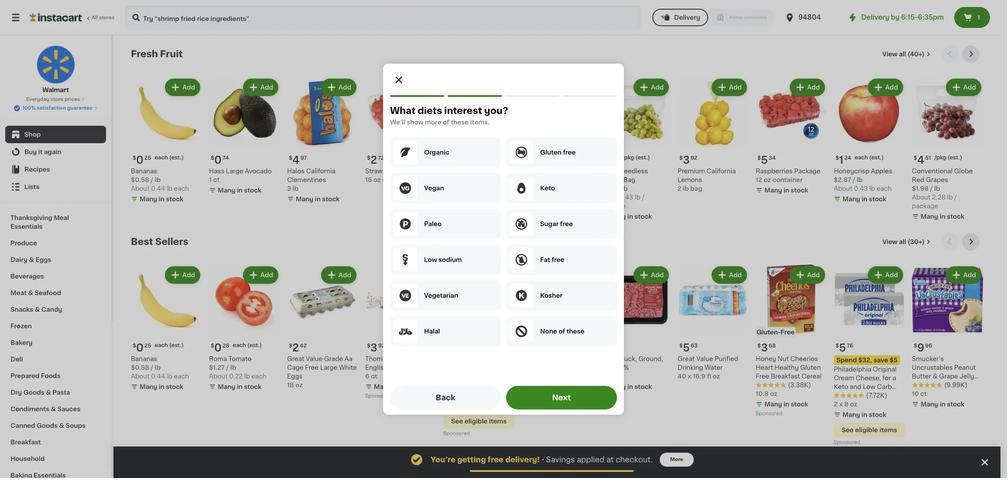 Task type: describe. For each thing, give the bounding box(es) containing it.
great for 2
[[287, 356, 304, 362]]

3 for 6 ct
[[371, 343, 377, 353]]

view all (30+) button
[[879, 233, 935, 251]]

1 inside product group
[[839, 155, 844, 165]]

40
[[678, 373, 687, 379]]

english
[[365, 365, 388, 371]]

gluten-
[[757, 329, 781, 335]]

oz right '10.8' at the bottom
[[770, 391, 778, 397]]

show
[[407, 119, 424, 125]]

grade
[[324, 356, 343, 362]]

delivery for delivery
[[674, 14, 701, 21]]

sponsored badge image down 10.8 oz
[[756, 411, 782, 416]]

each inside the roma tomato $1.27 / lb about 0.22 lb each
[[252, 373, 267, 379]]

smucker's
[[912, 356, 944, 362]]

$ inside $ 1 24 each (est.)
[[836, 155, 839, 161]]

by
[[891, 14, 900, 21]]

63
[[691, 343, 698, 348]]

view all (40+)
[[883, 51, 925, 57]]

1 vertical spatial of
[[559, 328, 565, 334]]

$ 1 24 each (est.)
[[836, 155, 884, 165]]

6:15-
[[902, 14, 918, 21]]

thanksgiving meal essentials link
[[5, 210, 106, 235]]

$4.81 per package (estimated) element
[[600, 151, 671, 167]]

$ inside $ 0 lime 42
[[445, 155, 449, 161]]

instacart logo image
[[30, 12, 82, 23]]

dairy & eggs
[[10, 257, 51, 263]]

4 for $ 4 51 /pkg (est.)
[[918, 155, 925, 165]]

24
[[845, 155, 852, 161]]

5 for $ 5 63
[[683, 343, 690, 353]]

0.22
[[229, 373, 243, 379]]

prices
[[65, 97, 80, 102]]

$ 2 42
[[289, 343, 307, 353]]

ct inside 12 ct many in stock
[[530, 382, 536, 388]]

thanksgiving meal essentials
[[10, 215, 69, 230]]

0 horizontal spatial breakfast
[[10, 439, 41, 445]]

low sodium
[[424, 256, 462, 263]]

globe
[[955, 168, 973, 174]]

all for 9
[[899, 239, 907, 245]]

oz inside great value grade aa cage free large white eggs 18 oz
[[296, 382, 303, 388]]

shop link
[[5, 126, 106, 143]]

34
[[769, 155, 776, 161]]

3 for 2 lb bag
[[683, 155, 690, 165]]

spend
[[837, 357, 857, 363]]

$ inside $ 5 23
[[523, 155, 527, 161]]

free inside honey nut cheerios heart healthy gluten free breakfast cereal
[[756, 373, 770, 379]]

what diets interest you? we'll show more of these items.
[[390, 106, 508, 125]]

grapes inside sun harvest seedless red grapes $2.18 / lb about 2.4 lb / package
[[536, 177, 558, 183]]

/ inside honeycrisp apples $2.87 / lb about 0.43 lb each
[[853, 177, 856, 183]]

8 x 1.48 oz
[[444, 392, 476, 399]]

canned
[[10, 423, 35, 429]]

$ 3 92 for premium california lemons
[[680, 155, 698, 165]]

stock inside 12 ct many in stock
[[557, 392, 574, 399]]

oz inside the raspberries package 12 oz container
[[764, 177, 771, 183]]

breakfast inside honey nut cheerios heart healthy gluten free breakfast cereal
[[771, 373, 800, 379]]

(est.) inside '$4.81 per package (estimated)' element
[[636, 155, 650, 160]]

$2.87
[[834, 177, 852, 183]]

beef chuck, ground, 80%/20%
[[600, 356, 663, 371]]

sugar free
[[540, 221, 573, 227]]

88
[[456, 343, 464, 348]]

everyday
[[26, 97, 49, 102]]

72 for 5
[[613, 343, 619, 348]]

household link
[[5, 451, 106, 467]]

dairy & eggs link
[[5, 251, 106, 268]]

$ inside $ 2 42
[[289, 343, 292, 348]]

oz down lifestyle
[[850, 401, 858, 407]]

gluten inside honey nut cheerios heart healthy gluten free breakfast cereal
[[801, 365, 821, 371]]

green
[[600, 168, 619, 174]]

service type group
[[653, 9, 774, 26]]

household
[[10, 456, 45, 462]]

$0.25 each (estimated) element for 0
[[131, 151, 202, 167]]

2 item carousel region from the top
[[131, 233, 984, 451]]

oz inside great value purified drinking water 40 x 16.9 fl oz
[[713, 373, 720, 379]]

9
[[918, 343, 925, 353]]

bananas $0.58 / lb about 0.44 lb each for each (est.)
[[131, 356, 189, 379]]

about inside honeycrisp apples $2.87 / lb about 0.43 lb each
[[834, 186, 853, 192]]

conventional globe red grapes $1.98 / lb about 2.28 lb / package
[[912, 168, 973, 209]]

soups
[[66, 423, 86, 429]]

$ inside $ 5 76
[[836, 343, 839, 348]]

grapes inside conventional globe red grapes $1.98 / lb about 2.28 lb / package
[[926, 177, 949, 183]]

/pkg (est.) for harvest
[[545, 155, 573, 160]]

goods for canned
[[37, 423, 58, 429]]

meat
[[10, 290, 27, 296]]

each inside $ 1 24 each (est.)
[[855, 155, 868, 160]]

(est.) inside '$5.23 per package (estimated)' element
[[558, 155, 573, 160]]

view for 9
[[883, 239, 898, 245]]

snacks & candy link
[[5, 301, 106, 318]]

$ inside $ 22 18
[[523, 343, 527, 348]]

lb inside halos california clementines 3 lb
[[293, 186, 299, 192]]

each inside honeycrisp apples $2.87 / lb about 0.43 lb each
[[877, 186, 892, 192]]

fresh fruit
[[131, 49, 183, 58]]

save
[[874, 357, 889, 363]]

sun harvest seedless red grapes $2.18 / lb about 2.4 lb / package
[[522, 168, 591, 200]]

$ inside $ 5 34
[[758, 155, 761, 161]]

$ 5 72
[[602, 343, 619, 353]]

5 for $ 5 23
[[527, 155, 534, 165]]

raspberries
[[756, 168, 793, 174]]

1 horizontal spatial these
[[567, 328, 585, 334]]

none of these
[[540, 328, 585, 334]]

everyday store prices
[[26, 97, 80, 102]]

stock inside green seedless grapes bag $1.98 / lb about 2.43 lb / package many in stock
[[635, 213, 652, 220]]

keto inside add your shopping preferences element
[[540, 185, 555, 191]]

18 inside great value grade aa cage free large white eggs 18 oz
[[287, 382, 294, 388]]

low inside add your shopping preferences element
[[424, 256, 437, 263]]

dry goods & pasta
[[10, 389, 70, 396]]

(est.) inside $ 1 24 each (est.)
[[870, 155, 884, 160]]

eligible for spend $32, save $5
[[855, 427, 878, 433]]

3 inside halos california clementines 3 lb
[[287, 186, 291, 192]]

carb
[[877, 384, 892, 390]]

about inside sun harvest seedless red grapes $2.18 / lb about 2.4 lb / package
[[522, 194, 540, 200]]

25 for each (est.)
[[144, 343, 151, 348]]

bakery link
[[5, 334, 106, 351]]

buy
[[24, 149, 37, 155]]

$1.98 for red
[[912, 186, 929, 192]]

/ inside the roma tomato $1.27 / lb about 0.22 lb each
[[226, 365, 229, 371]]

many inside 12 ct many in stock
[[530, 392, 548, 399]]

heart
[[756, 365, 773, 371]]

$ 0 25 each (est.) for 0
[[133, 155, 184, 165]]

1 inside button
[[978, 14, 981, 21]]

all stores
[[92, 15, 115, 20]]

lists
[[24, 184, 39, 190]]

22
[[527, 343, 540, 353]]

uncrustables
[[912, 365, 953, 371]]

large inside great value grade aa cage free large white eggs 18 oz
[[320, 365, 338, 371]]

treatment tracker modal dialog
[[114, 447, 1001, 478]]

2 horizontal spatial free
[[781, 329, 795, 335]]

cage
[[287, 365, 304, 371]]

see eligible items for spend $32, save $5
[[842, 427, 898, 433]]

2 inside premium california lemons 2 lb bag
[[678, 186, 682, 192]]

0.44 for each (est.)
[[151, 373, 165, 379]]

clementines
[[287, 177, 326, 183]]

next
[[552, 394, 571, 401]]

1 item carousel region from the top
[[131, 45, 984, 226]]

$4.51 per package (estimated) element
[[912, 151, 984, 167]]

california for halos california clementines 3 lb
[[306, 168, 336, 174]]

everyday store prices link
[[26, 96, 85, 103]]

51
[[926, 155, 931, 161]]

80%/20%
[[600, 365, 629, 371]]

honeycrisp
[[834, 168, 870, 174]]

package for about 2.28 lb / package
[[912, 203, 939, 209]]

condiments & sauces
[[10, 406, 81, 412]]

deli link
[[5, 351, 106, 368]]

0.44 for 0
[[151, 186, 165, 192]]

free inside great value grade aa cage free large white eggs 18 oz
[[305, 365, 319, 371]]

x inside great value purified drinking water 40 x 16.9 fl oz
[[688, 373, 692, 379]]

paleo
[[424, 221, 442, 227]]

$ 0 28 each (est.)
[[211, 343, 262, 353]]

honey
[[756, 356, 776, 362]]

sandwich
[[912, 382, 942, 388]]

seedless inside sun harvest seedless red grapes $2.18 / lb about 2.4 lb / package
[[561, 168, 589, 174]]

prepared foods link
[[5, 368, 106, 384]]

a
[[893, 375, 897, 381]]

raspberries package 12 oz container
[[756, 168, 821, 183]]

$ inside $ 3 68
[[758, 343, 761, 348]]

(30+)
[[908, 239, 925, 245]]

we'll
[[390, 119, 406, 125]]

buy it again
[[24, 149, 61, 155]]

oz right 1.48
[[469, 392, 476, 399]]

nut
[[778, 356, 789, 362]]

fresh
[[131, 49, 158, 58]]

package for about 2.43 lb / package
[[600, 203, 626, 209]]

ct right 10
[[921, 391, 927, 397]]

all
[[92, 15, 98, 20]]

$ 0 25 each (est.) for each (est.)
[[133, 343, 184, 353]]

sponsored badge image down 2 x 8 oz
[[834, 440, 861, 445]]

vegan
[[424, 185, 444, 191]]

10
[[912, 391, 919, 397]]

ct inside thomas' original english muffins 6 ct
[[371, 373, 377, 379]]

best sellers
[[131, 237, 188, 246]]

organic
[[424, 149, 450, 155]]

see eligible items button for spend $32, save $5
[[834, 423, 905, 437]]

meat & seafood link
[[5, 285, 106, 301]]

3 left 68
[[761, 343, 768, 353]]

seedless inside green seedless grapes bag $1.98 / lb about 2.43 lb / package many in stock
[[620, 168, 648, 174]]

sponsored badge image down 6
[[365, 394, 392, 399]]

74
[[223, 155, 229, 161]]

$ inside $ 9 96
[[914, 343, 918, 348]]

about inside conventional globe red grapes $1.98 / lb about 2.28 lb / package
[[912, 194, 931, 200]]

at
[[607, 456, 614, 463]]

condiments
[[10, 406, 49, 412]]

$0.25 each (estimated) element for each (est.)
[[131, 339, 202, 354]]

1 horizontal spatial 8
[[845, 401, 849, 407]]

these inside what diets interest you? we'll show more of these items.
[[451, 119, 469, 125]]

main content containing 0
[[114, 35, 1001, 478]]

snacks & candy
[[10, 306, 62, 313]]

sellers
[[155, 237, 188, 246]]



Task type: vqa. For each thing, say whether or not it's contained in the screenshot.
delivery!
yes



Task type: locate. For each thing, give the bounding box(es) containing it.
value for 2
[[306, 356, 323, 362]]

delivery inside button
[[674, 14, 701, 21]]

1 vertical spatial item carousel region
[[131, 233, 984, 451]]

product group
[[131, 77, 202, 205], [209, 77, 280, 196], [287, 77, 358, 205], [365, 77, 437, 184], [444, 77, 515, 196], [522, 77, 593, 214], [600, 77, 671, 223], [678, 77, 749, 193], [756, 77, 827, 196], [834, 77, 905, 205], [912, 77, 984, 223], [131, 265, 202, 393], [209, 265, 280, 393], [287, 265, 358, 389], [365, 265, 437, 401], [444, 265, 515, 438], [522, 265, 593, 402], [600, 265, 671, 393], [678, 265, 749, 381], [756, 265, 827, 418], [834, 265, 905, 447], [912, 265, 984, 410]]

4 left 51
[[918, 155, 925, 165]]

$0.58
[[131, 177, 149, 183], [131, 365, 149, 371]]

$ inside $ 4 51 /pkg (est.)
[[914, 155, 918, 161]]

0 vertical spatial 42
[[460, 168, 468, 174]]

6:35pm
[[918, 14, 944, 21]]

1 vertical spatial large
[[320, 365, 338, 371]]

2 $1.98 from the left
[[912, 186, 929, 192]]

12 down 22
[[522, 382, 528, 388]]

free up sun harvest seedless red grapes $2.18 / lb about 2.4 lb / package
[[563, 149, 576, 155]]

lb inside premium california lemons 2 lb bag
[[683, 186, 689, 192]]

$ 0 74
[[211, 155, 229, 165]]

bananas
[[131, 168, 157, 174], [131, 356, 157, 362]]

5 left 23 at top
[[527, 155, 534, 165]]

0 horizontal spatial package
[[564, 194, 591, 200]]

0 vertical spatial see
[[451, 418, 463, 424]]

1 vertical spatial 92
[[378, 343, 385, 348]]

grapes down harvest
[[536, 177, 558, 183]]

72 inside "$ 2 72"
[[378, 155, 384, 161]]

0 vertical spatial $0.25 each (estimated) element
[[131, 151, 202, 167]]

72 up strawberries
[[378, 155, 384, 161]]

1 horizontal spatial /pkg
[[622, 155, 635, 160]]

gluten inside add your shopping preferences element
[[540, 149, 562, 155]]

2 0.44 from the top
[[151, 373, 165, 379]]

view inside popup button
[[883, 51, 898, 57]]

apples
[[871, 168, 893, 174]]

in inside green seedless grapes bag $1.98 / lb about 2.43 lb / package many in stock
[[628, 213, 633, 220]]

1 horizontal spatial great
[[678, 356, 695, 362]]

halos california clementines 3 lb
[[287, 168, 336, 192]]

1 horizontal spatial 12
[[756, 177, 763, 183]]

1 $0.25 each (estimated) element from the top
[[131, 151, 202, 167]]

see eligible items button for 3
[[444, 414, 515, 429]]

keto up the 2.4
[[540, 185, 555, 191]]

original inside philadelphia original cream cheese, for a keto and low carb lifestyle
[[873, 366, 897, 372]]

1 all from the top
[[899, 51, 907, 57]]

walmart logo image
[[36, 45, 75, 84]]

/pkg for seedless
[[622, 155, 635, 160]]

1 vertical spatial see eligible items
[[842, 427, 898, 433]]

5 left 63
[[683, 343, 690, 353]]

strawberries 16 oz container
[[365, 168, 414, 183]]

0 horizontal spatial gluten
[[540, 149, 562, 155]]

1 horizontal spatial gluten
[[801, 365, 821, 371]]

frozen link
[[5, 318, 106, 334]]

original for muffins
[[393, 356, 417, 362]]

0 horizontal spatial 8
[[444, 392, 448, 399]]

1 vertical spatial 0.44
[[151, 373, 165, 379]]

2 $0.25 each (estimated) element from the top
[[131, 339, 202, 354]]

2 up cage
[[292, 343, 299, 353]]

california up clementines
[[306, 168, 336, 174]]

2 horizontal spatial package
[[912, 203, 939, 209]]

red down conventional
[[912, 177, 925, 183]]

product group containing 22
[[522, 265, 593, 402]]

2.28
[[933, 194, 946, 200]]

meat & seafood
[[10, 290, 61, 296]]

& right meat
[[28, 290, 33, 296]]

/pkg right 23 at top
[[545, 155, 557, 160]]

dry goods & pasta link
[[5, 384, 106, 401]]

0 horizontal spatial seedless
[[561, 168, 589, 174]]

each inside $ 0 28 each (est.)
[[233, 343, 246, 348]]

2 down lifestyle
[[834, 401, 838, 407]]

1 vertical spatial x
[[449, 392, 453, 399]]

0 vertical spatial of
[[443, 119, 450, 125]]

eggs inside great value grade aa cage free large white eggs 18 oz
[[287, 373, 303, 379]]

2 /pkg from the left
[[622, 155, 635, 160]]

1 horizontal spatial see
[[842, 427, 854, 433]]

1 25 from the top
[[144, 155, 151, 161]]

2 grapes from the left
[[600, 177, 622, 183]]

thomas' original english muffins 6 ct
[[365, 356, 417, 379]]

$ 3 92 up thomas'
[[367, 343, 385, 353]]

ct inside "hass large avocado 1 ct"
[[213, 177, 220, 183]]

1 4 from the left
[[292, 155, 300, 165]]

$ inside $ 5 63
[[680, 343, 683, 348]]

1 vertical spatial these
[[567, 328, 585, 334]]

product group containing add
[[600, 77, 671, 223]]

1 vertical spatial $ 0 25 each (est.)
[[133, 343, 184, 353]]

0 vertical spatial 25
[[144, 155, 151, 161]]

1 button
[[955, 7, 991, 28]]

/pkg inside '$4.81 per package (estimated)' element
[[622, 155, 635, 160]]

many
[[218, 187, 235, 193], [765, 187, 782, 193], [140, 196, 157, 202], [296, 196, 314, 202], [843, 196, 861, 202], [530, 205, 548, 211], [609, 213, 626, 220], [921, 213, 939, 220], [140, 384, 157, 390], [218, 384, 235, 390], [374, 384, 392, 390], [609, 384, 626, 390], [530, 392, 548, 399], [765, 401, 782, 407], [921, 401, 939, 407], [452, 403, 470, 409], [843, 412, 861, 418]]

3 /pkg from the left
[[935, 155, 947, 160]]

value inside great value purified drinking water 40 x 16.9 fl oz
[[697, 356, 713, 362]]

& left 'soups'
[[59, 423, 64, 429]]

2 view from the top
[[883, 239, 898, 245]]

0 inside $ 0 lime 42
[[449, 155, 456, 165]]

items.
[[470, 119, 490, 125]]

1 horizontal spatial 4
[[918, 155, 925, 165]]

96
[[926, 343, 933, 348]]

2.4
[[542, 194, 551, 200]]

free for fat free
[[552, 256, 565, 263]]

oz right 'fl' on the right bottom
[[713, 373, 720, 379]]

3 up premium
[[683, 155, 690, 165]]

honey nut cheerios heart healthy gluten free breakfast cereal
[[756, 356, 822, 379]]

•
[[542, 456, 545, 463]]

large down 74
[[226, 168, 243, 174]]

5 for $ 5 72
[[605, 343, 612, 353]]

goods inside canned goods & soups link
[[37, 423, 58, 429]]

prepared foods
[[10, 373, 60, 379]]

about inside green seedless grapes bag $1.98 / lb about 2.43 lb / package many in stock
[[600, 194, 618, 200]]

value for 5
[[697, 356, 713, 362]]

eligible
[[465, 418, 488, 424], [855, 427, 878, 433]]

1 inside "hass large avocado 1 ct"
[[209, 177, 212, 183]]

x for 8 x 1.48 oz
[[449, 392, 453, 399]]

$ 0 25 each (est.)
[[133, 155, 184, 165], [133, 343, 184, 353]]

(est.) inside $ 0 28 each (est.)
[[248, 343, 262, 348]]

see eligible items button down 1.48
[[444, 414, 515, 429]]

grape
[[940, 373, 959, 379]]

72 for 2
[[378, 155, 384, 161]]

1 horizontal spatial x
[[688, 373, 692, 379]]

2 vertical spatial 1
[[209, 177, 212, 183]]

all left '(40+)'
[[899, 51, 907, 57]]

$ inside $ 0 74
[[211, 155, 214, 161]]

0 horizontal spatial keto
[[540, 185, 555, 191]]

(est.) inside $ 4 51 /pkg (est.)
[[948, 155, 963, 160]]

california for premium california lemons 2 lb bag
[[707, 168, 736, 174]]

keto inside philadelphia original cream cheese, for a keto and low carb lifestyle
[[834, 384, 849, 390]]

1 vertical spatial bananas
[[131, 356, 157, 362]]

1 vertical spatial 12
[[522, 382, 528, 388]]

• savings applied at checkout.
[[542, 456, 653, 463]]

eligible down 1.48
[[465, 418, 488, 424]]

42 inside $ 2 42
[[300, 343, 307, 348]]

great for 5
[[678, 356, 695, 362]]

2 $0.58 from the top
[[131, 365, 149, 371]]

0 vertical spatial x
[[688, 373, 692, 379]]

0 vertical spatial 92
[[691, 155, 698, 161]]

package inside conventional globe red grapes $1.98 / lb about 2.28 lb / package
[[912, 203, 939, 209]]

california inside halos california clementines 3 lb
[[306, 168, 336, 174]]

1 $1.98 from the left
[[600, 186, 617, 192]]

view left '(40+)'
[[883, 51, 898, 57]]

/pkg inside '$5.23 per package (estimated)' element
[[545, 155, 557, 160]]

0 horizontal spatial value
[[306, 356, 323, 362]]

1 horizontal spatial delivery
[[862, 14, 890, 21]]

recipes link
[[5, 161, 106, 178]]

1 horizontal spatial red
[[912, 177, 925, 183]]

view
[[883, 51, 898, 57], [883, 239, 898, 245]]

5 up beef
[[605, 343, 612, 353]]

4 for $ 4 97
[[292, 155, 300, 165]]

grapes down green
[[600, 177, 622, 183]]

deli
[[10, 356, 23, 362]]

5 for $ 5 76
[[839, 343, 846, 353]]

add button
[[166, 79, 200, 95], [244, 79, 278, 95], [322, 79, 356, 95], [635, 79, 668, 95], [713, 79, 746, 95], [791, 79, 825, 95], [869, 79, 903, 95], [947, 79, 981, 95], [166, 267, 200, 283], [244, 267, 278, 283], [322, 267, 356, 283], [400, 267, 434, 283], [478, 267, 512, 283], [556, 267, 590, 283], [635, 267, 668, 283], [713, 267, 746, 283], [791, 267, 825, 283], [869, 267, 903, 283], [947, 267, 981, 283]]

grapes down conventional
[[926, 177, 949, 183]]

low inside philadelphia original cream cheese, for a keto and low carb lifestyle
[[863, 384, 876, 390]]

california right premium
[[707, 168, 736, 174]]

breakfast down healthy
[[771, 373, 800, 379]]

0 vertical spatial item carousel region
[[131, 45, 984, 226]]

72 inside $ 5 72
[[613, 343, 619, 348]]

2 4 from the left
[[918, 155, 925, 165]]

sponsored badge image
[[365, 394, 392, 399], [756, 411, 782, 416], [444, 431, 470, 436], [834, 440, 861, 445]]

& inside the "smucker's uncrustables peanut butter & grape jelly sandwich"
[[933, 373, 938, 379]]

1 horizontal spatial $1.98
[[912, 186, 929, 192]]

1 seedless from the left
[[561, 168, 589, 174]]

1 horizontal spatial large
[[320, 365, 338, 371]]

see eligible items down 1.48
[[451, 418, 507, 424]]

seedless up bag
[[620, 168, 648, 174]]

value left grade
[[306, 356, 323, 362]]

oz inside the strawberries 16 oz container
[[374, 177, 381, 183]]

1 /pkg (est.) from the left
[[545, 155, 573, 160]]

42 up cage
[[300, 343, 307, 348]]

0 vertical spatial items
[[489, 418, 507, 424]]

0 horizontal spatial 1
[[209, 177, 212, 183]]

0 vertical spatial free
[[781, 329, 795, 335]]

see eligible items down 2 x 8 oz
[[842, 427, 898, 433]]

view left (30+)
[[883, 239, 898, 245]]

2 down lemons
[[678, 186, 682, 192]]

package
[[564, 194, 591, 200], [600, 203, 626, 209], [912, 203, 939, 209]]

add your shopping preferences element
[[383, 64, 624, 415]]

2 bananas $0.58 / lb about 0.44 lb each from the top
[[131, 356, 189, 379]]

0 vertical spatial 8
[[444, 392, 448, 399]]

see eligible items for 3
[[451, 418, 507, 424]]

all for /pkg (est.)
[[899, 51, 907, 57]]

peanut
[[955, 365, 976, 371]]

1 vertical spatial 25
[[144, 343, 151, 348]]

gluten up 23 at top
[[540, 149, 562, 155]]

& left pasta
[[46, 389, 51, 396]]

1 vertical spatial low
[[863, 384, 876, 390]]

$1.98 inside conventional globe red grapes $1.98 / lb about 2.28 lb / package
[[912, 186, 929, 192]]

ct right 6
[[371, 373, 377, 379]]

1 horizontal spatial 72
[[613, 343, 619, 348]]

free right cage
[[305, 365, 319, 371]]

94804
[[799, 14, 821, 21]]

$ inside $ 0 28 each (est.)
[[211, 343, 214, 348]]

grapes inside green seedless grapes bag $1.98 / lb about 2.43 lb / package many in stock
[[600, 177, 622, 183]]

vegetarian
[[424, 292, 458, 298]]

halos
[[287, 168, 305, 174]]

delivery
[[862, 14, 890, 21], [674, 14, 701, 21]]

low down cheese,
[[863, 384, 876, 390]]

1 vertical spatial all
[[899, 239, 907, 245]]

goods inside the dry goods & pasta link
[[23, 389, 44, 396]]

1 horizontal spatial grapes
[[600, 177, 622, 183]]

0 horizontal spatial 42
[[300, 343, 307, 348]]

eggs down produce link
[[36, 257, 51, 263]]

stores
[[99, 15, 115, 20]]

12 inside the raspberries package 12 oz container
[[756, 177, 763, 183]]

free right fat
[[552, 256, 565, 263]]

/pkg (est.) inside '$4.81 per package (estimated)' element
[[622, 155, 650, 160]]

0 vertical spatial eggs
[[36, 257, 51, 263]]

produce link
[[5, 235, 106, 251]]

jelly
[[960, 373, 975, 379]]

in inside 12 ct many in stock
[[549, 392, 555, 399]]

philadelphia original cream cheese, for a keto and low carb lifestyle
[[834, 366, 897, 399]]

0 horizontal spatial 18
[[287, 382, 294, 388]]

2 $ 0 25 each (est.) from the top
[[133, 343, 184, 353]]

4 left 97
[[292, 155, 300, 165]]

/pkg for harvest
[[545, 155, 557, 160]]

free for sugar free
[[560, 221, 573, 227]]

package inside sun harvest seedless red grapes $2.18 / lb about 2.4 lb / package
[[564, 194, 591, 200]]

$ inside $ 4 97
[[289, 155, 292, 161]]

1 vertical spatial $0.58
[[131, 365, 149, 371]]

of right none
[[559, 328, 565, 334]]

see for 3
[[451, 418, 463, 424]]

(40+)
[[908, 51, 925, 57]]

red inside conventional globe red grapes $1.98 / lb about 2.28 lb / package
[[912, 177, 925, 183]]

thanksgiving
[[10, 215, 52, 221]]

0 horizontal spatial $1.98
[[600, 186, 617, 192]]

package right the 2.4
[[564, 194, 591, 200]]

& down the uncrustables
[[933, 373, 938, 379]]

72 up beef
[[613, 343, 619, 348]]

goods down the prepared foods
[[23, 389, 44, 396]]

0 vertical spatial see eligible items
[[451, 418, 507, 424]]

1 california from the left
[[306, 168, 336, 174]]

each
[[155, 155, 168, 160], [855, 155, 868, 160], [174, 186, 189, 192], [877, 186, 892, 192], [155, 343, 168, 348], [233, 343, 246, 348], [174, 373, 189, 379], [252, 373, 267, 379]]

42 inside $ 0 lime 42
[[460, 168, 468, 174]]

1 vertical spatial $0.25 each (estimated) element
[[131, 339, 202, 354]]

$ inside $ 5 72
[[602, 343, 605, 348]]

see
[[451, 418, 463, 424], [842, 427, 854, 433]]

1 /pkg from the left
[[545, 155, 557, 160]]

item carousel region
[[131, 45, 984, 226], [131, 233, 984, 451]]

16.9
[[693, 373, 706, 379]]

hass large avocado 1 ct
[[209, 168, 272, 183]]

tomato
[[229, 356, 252, 362]]

california inside premium california lemons 2 lb bag
[[707, 168, 736, 174]]

$5.23 per package (estimated) element
[[522, 151, 593, 167]]

1 horizontal spatial value
[[697, 356, 713, 362]]

68
[[769, 343, 776, 348]]

& right dairy at the bottom left
[[29, 257, 34, 263]]

/pkg right 51
[[935, 155, 947, 160]]

philadelphia
[[834, 366, 872, 372]]

0 vertical spatial keto
[[540, 185, 555, 191]]

$1.98 for grapes
[[600, 186, 617, 192]]

goods for dry
[[23, 389, 44, 396]]

large down grade
[[320, 365, 338, 371]]

about
[[131, 186, 150, 192], [834, 186, 853, 192], [522, 194, 540, 200], [600, 194, 618, 200], [912, 194, 931, 200], [131, 373, 150, 379], [209, 373, 228, 379]]

you?
[[484, 106, 508, 115]]

/pkg inside $ 4 51 /pkg (est.)
[[935, 155, 947, 160]]

$ 3 92 up premium
[[680, 155, 698, 165]]

low left sodium
[[424, 256, 437, 263]]

0 vertical spatial view
[[883, 51, 898, 57]]

original inside thomas' original english muffins 6 ct
[[393, 356, 417, 362]]

1 bananas $0.58 / lb about 0.44 lb each from the top
[[131, 168, 189, 192]]

18 inside $ 22 18
[[541, 343, 547, 348]]

0 vertical spatial goods
[[23, 389, 44, 396]]

3 grapes from the left
[[926, 177, 949, 183]]

free for gluten free
[[563, 149, 576, 155]]

8 left 1.48
[[444, 392, 448, 399]]

5 left 76
[[839, 343, 846, 353]]

kosher
[[540, 292, 563, 298]]

& left sauces
[[51, 406, 56, 412]]

many inside green seedless grapes bag $1.98 / lb about 2.43 lb / package many in stock
[[609, 213, 626, 220]]

1 vertical spatial eligible
[[855, 427, 878, 433]]

2 value from the left
[[697, 356, 713, 362]]

large inside "hass large avocado 1 ct"
[[226, 168, 243, 174]]

0 horizontal spatial low
[[424, 256, 437, 263]]

free right getting
[[488, 456, 504, 463]]

2 vertical spatial free
[[756, 373, 770, 379]]

eligible for 3
[[465, 418, 488, 424]]

about inside the roma tomato $1.27 / lb about 0.22 lb each
[[209, 373, 228, 379]]

/pkg (est.) right 81
[[622, 155, 650, 160]]

6
[[365, 373, 370, 379]]

applied
[[577, 456, 605, 463]]

2 horizontal spatial grapes
[[926, 177, 949, 183]]

(105)
[[476, 384, 491, 390]]

again
[[44, 149, 61, 155]]

0 horizontal spatial see eligible items button
[[444, 414, 515, 429]]

1 horizontal spatial low
[[863, 384, 876, 390]]

all inside 'view all (40+)' popup button
[[899, 51, 907, 57]]

25 for 0
[[144, 155, 151, 161]]

red inside sun harvest seedless red grapes $2.18 / lb about 2.4 lb / package
[[522, 177, 534, 183]]

seafood
[[35, 290, 61, 296]]

1 vertical spatial keto
[[834, 384, 849, 390]]

hass
[[209, 168, 225, 174]]

gluten up cereal
[[801, 365, 821, 371]]

0 horizontal spatial these
[[451, 119, 469, 125]]

foods
[[41, 373, 60, 379]]

chuck,
[[616, 356, 637, 362]]

1 vertical spatial see
[[842, 427, 854, 433]]

main content
[[114, 35, 1001, 478]]

0 vertical spatial $ 0 25 each (est.)
[[133, 155, 184, 165]]

gluten-free
[[757, 329, 795, 335]]

4
[[292, 155, 300, 165], [918, 155, 925, 165]]

100% satisfaction guarantee
[[22, 106, 92, 110]]

bananas for 0
[[131, 168, 157, 174]]

getting
[[457, 456, 486, 463]]

ct down hass in the left of the page
[[213, 177, 220, 183]]

many in stock
[[218, 187, 262, 193], [765, 187, 809, 193], [140, 196, 184, 202], [296, 196, 340, 202], [843, 196, 887, 202], [530, 205, 574, 211], [921, 213, 965, 220], [140, 384, 184, 390], [218, 384, 262, 390], [374, 384, 418, 390], [609, 384, 652, 390], [765, 401, 809, 407], [921, 401, 965, 407], [452, 403, 496, 409], [843, 412, 887, 418]]

items down (105)
[[489, 418, 507, 424]]

free inside treatment tracker modal dialog
[[488, 456, 504, 463]]

delivery by 6:15-6:35pm
[[862, 14, 944, 21]]

0 inside "element"
[[214, 343, 222, 353]]

1 0.44 from the top
[[151, 186, 165, 192]]

1 view from the top
[[883, 51, 898, 57]]

2 horizontal spatial /pkg
[[935, 155, 947, 160]]

free up nut
[[781, 329, 795, 335]]

0 vertical spatial these
[[451, 119, 469, 125]]

great
[[287, 356, 304, 362], [678, 356, 695, 362]]

0 horizontal spatial red
[[522, 177, 534, 183]]

0 horizontal spatial of
[[443, 119, 450, 125]]

oz down cage
[[296, 382, 303, 388]]

2 horizontal spatial 1
[[978, 14, 981, 21]]

1 horizontal spatial california
[[707, 168, 736, 174]]

great inside great value purified drinking water 40 x 16.9 fl oz
[[678, 356, 695, 362]]

76
[[847, 343, 854, 348]]

produce
[[10, 240, 37, 246]]

package down '2.28'
[[912, 203, 939, 209]]

$0.58 for 0
[[131, 177, 149, 183]]

$
[[133, 155, 136, 161], [211, 155, 214, 161], [289, 155, 292, 161], [367, 155, 371, 161], [445, 155, 449, 161], [523, 155, 527, 161], [680, 155, 683, 161], [758, 155, 761, 161], [836, 155, 839, 161], [914, 155, 918, 161], [133, 343, 136, 348], [211, 343, 214, 348], [289, 343, 292, 348], [367, 343, 371, 348], [445, 343, 449, 348], [523, 343, 527, 348], [602, 343, 605, 348], [680, 343, 683, 348], [758, 343, 761, 348], [836, 343, 839, 348], [914, 343, 918, 348]]

1 red from the left
[[522, 177, 534, 183]]

$1.24 each (estimated) element
[[834, 151, 905, 167]]

see for spend $32, save $5
[[842, 427, 854, 433]]

$1.98 down conventional
[[912, 186, 929, 192]]

guarantee
[[67, 106, 92, 110]]

these right none
[[567, 328, 585, 334]]

$ 3 92 for thomas' original english muffins
[[367, 343, 385, 353]]

1 vertical spatial breakfast
[[10, 439, 41, 445]]

1 vertical spatial free
[[305, 365, 319, 371]]

3 up thomas'
[[371, 343, 377, 353]]

$0.28 each (estimated) element
[[209, 339, 280, 354]]

2 all from the top
[[899, 239, 907, 245]]

1 $ 0 25 each (est.) from the top
[[133, 155, 184, 165]]

$ inside "$ 2 72"
[[367, 155, 371, 161]]

5 for $ 5 34
[[761, 155, 768, 165]]

& left candy
[[35, 306, 40, 313]]

1 horizontal spatial 42
[[460, 168, 468, 174]]

100%
[[22, 106, 36, 110]]

1 horizontal spatial /pkg (est.)
[[622, 155, 650, 160]]

items for 3
[[489, 418, 507, 424]]

/pkg (est.) up harvest
[[545, 155, 573, 160]]

$ 9 96
[[914, 343, 933, 353]]

18 right 22
[[541, 343, 547, 348]]

view for /pkg (est.)
[[883, 51, 898, 57]]

1 great from the left
[[287, 356, 304, 362]]

1 grapes from the left
[[536, 177, 558, 183]]

items for spend $32, save $5
[[880, 427, 898, 433]]

0 horizontal spatial delivery
[[674, 14, 701, 21]]

(9.99k)
[[945, 382, 968, 388]]

0 horizontal spatial 4
[[292, 155, 300, 165]]

0 horizontal spatial california
[[306, 168, 336, 174]]

great value purified drinking water 40 x 16.9 fl oz
[[678, 356, 739, 379]]

2 /pkg (est.) from the left
[[622, 155, 650, 160]]

2 bananas from the top
[[131, 356, 157, 362]]

3 for 8 x 1.48 oz
[[449, 343, 456, 353]]

$ 4 51 /pkg (est.)
[[914, 155, 963, 165]]

muffins
[[389, 365, 412, 371]]

fl
[[707, 373, 712, 379]]

free down 'heart'
[[756, 373, 770, 379]]

eligible down 2 x 8 oz
[[855, 427, 878, 433]]

0 horizontal spatial $ 3 92
[[367, 343, 385, 353]]

0 horizontal spatial original
[[393, 356, 417, 362]]

0 vertical spatial gluten
[[540, 149, 562, 155]]

all left (30+)
[[899, 239, 907, 245]]

bananas for each (est.)
[[131, 356, 157, 362]]

ct down 22
[[530, 382, 536, 388]]

checkout.
[[616, 456, 653, 463]]

92 for premium california lemons
[[691, 155, 698, 161]]

smucker's uncrustables peanut butter & grape jelly sandwich
[[912, 356, 976, 388]]

aa
[[345, 356, 353, 362]]

0 vertical spatial all
[[899, 51, 907, 57]]

1 horizontal spatial keto
[[834, 384, 849, 390]]

/pkg (est.) for seedless
[[622, 155, 650, 160]]

2 up strawberries
[[371, 155, 377, 165]]

product group containing 9
[[912, 265, 984, 410]]

premium
[[678, 168, 705, 174]]

original up muffins
[[393, 356, 417, 362]]

1 bananas from the top
[[131, 168, 157, 174]]

$0.58 for each (est.)
[[131, 365, 149, 371]]

red
[[522, 177, 534, 183], [912, 177, 925, 183]]

12 inside 12 ct many in stock
[[522, 382, 528, 388]]

free
[[781, 329, 795, 335], [305, 365, 319, 371], [756, 373, 770, 379]]

1 $0.58 from the top
[[131, 177, 149, 183]]

1 horizontal spatial eligible
[[855, 427, 878, 433]]

2 red from the left
[[912, 177, 925, 183]]

see down 2 x 8 oz
[[842, 427, 854, 433]]

10.8
[[756, 391, 769, 397]]

x left 1.48
[[449, 392, 453, 399]]

92 for thomas' original english muffins
[[378, 343, 385, 348]]

sponsored badge image up you're
[[444, 431, 470, 436]]

2 25 from the top
[[144, 343, 151, 348]]

1 horizontal spatial 92
[[691, 155, 698, 161]]

walmart
[[42, 87, 69, 93]]

0 vertical spatial original
[[393, 356, 417, 362]]

2 california from the left
[[707, 168, 736, 174]]

2 seedless from the left
[[620, 168, 648, 174]]

$ inside the $ 3 88
[[445, 343, 449, 348]]

great up cage
[[287, 356, 304, 362]]

package down 2.43
[[600, 203, 626, 209]]

breakfast up household
[[10, 439, 41, 445]]

$1.98 down green
[[600, 186, 617, 192]]

1 vertical spatial 1
[[839, 155, 844, 165]]

of inside what diets interest you? we'll show more of these items.
[[443, 119, 450, 125]]

2 great from the left
[[678, 356, 695, 362]]

delivery for delivery by 6:15-6:35pm
[[862, 14, 890, 21]]

value up 'water'
[[697, 356, 713, 362]]

all
[[899, 51, 907, 57], [899, 239, 907, 245]]

5 left 34
[[761, 155, 768, 165]]

1 horizontal spatial package
[[600, 203, 626, 209]]

1 horizontal spatial see eligible items button
[[834, 423, 905, 437]]

3
[[683, 155, 690, 165], [287, 186, 291, 192], [371, 343, 377, 353], [449, 343, 456, 353], [761, 343, 768, 353]]

3 left 88
[[449, 343, 456, 353]]

0 horizontal spatial eligible
[[465, 418, 488, 424]]

goods down the condiments & sauces
[[37, 423, 58, 429]]

None search field
[[125, 5, 641, 30]]

oz right 16
[[374, 177, 381, 183]]

94804 button
[[785, 5, 837, 30]]

bananas $0.58 / lb about 0.44 lb each for 0
[[131, 168, 189, 192]]

product group containing 1
[[834, 77, 905, 205]]

x right 40
[[688, 373, 692, 379]]

/pkg (est.) inside '$5.23 per package (estimated)' element
[[545, 155, 573, 160]]

great inside great value grade aa cage free large white eggs 18 oz
[[287, 356, 304, 362]]

see down 8 x 1.48 oz
[[451, 418, 463, 424]]

1 horizontal spatial items
[[880, 427, 898, 433]]

3 down halos
[[287, 186, 291, 192]]

all inside view all (30+) "popup button"
[[899, 239, 907, 245]]

$0.25 each (estimated) element
[[131, 151, 202, 167], [131, 339, 202, 354]]

0 horizontal spatial free
[[305, 365, 319, 371]]

original for cheese,
[[873, 366, 897, 372]]

1 value from the left
[[306, 356, 323, 362]]

these down interest at the left of page
[[451, 119, 469, 125]]

0 vertical spatial large
[[226, 168, 243, 174]]

x for 2 x 8 oz
[[840, 401, 843, 407]]

1 vertical spatial goods
[[37, 423, 58, 429]]

0 vertical spatial bananas
[[131, 168, 157, 174]]

2.43
[[620, 194, 634, 200]]

original up for
[[873, 366, 897, 372]]

92 up thomas'
[[378, 343, 385, 348]]

delivery!
[[506, 456, 540, 463]]

0 vertical spatial low
[[424, 256, 437, 263]]



